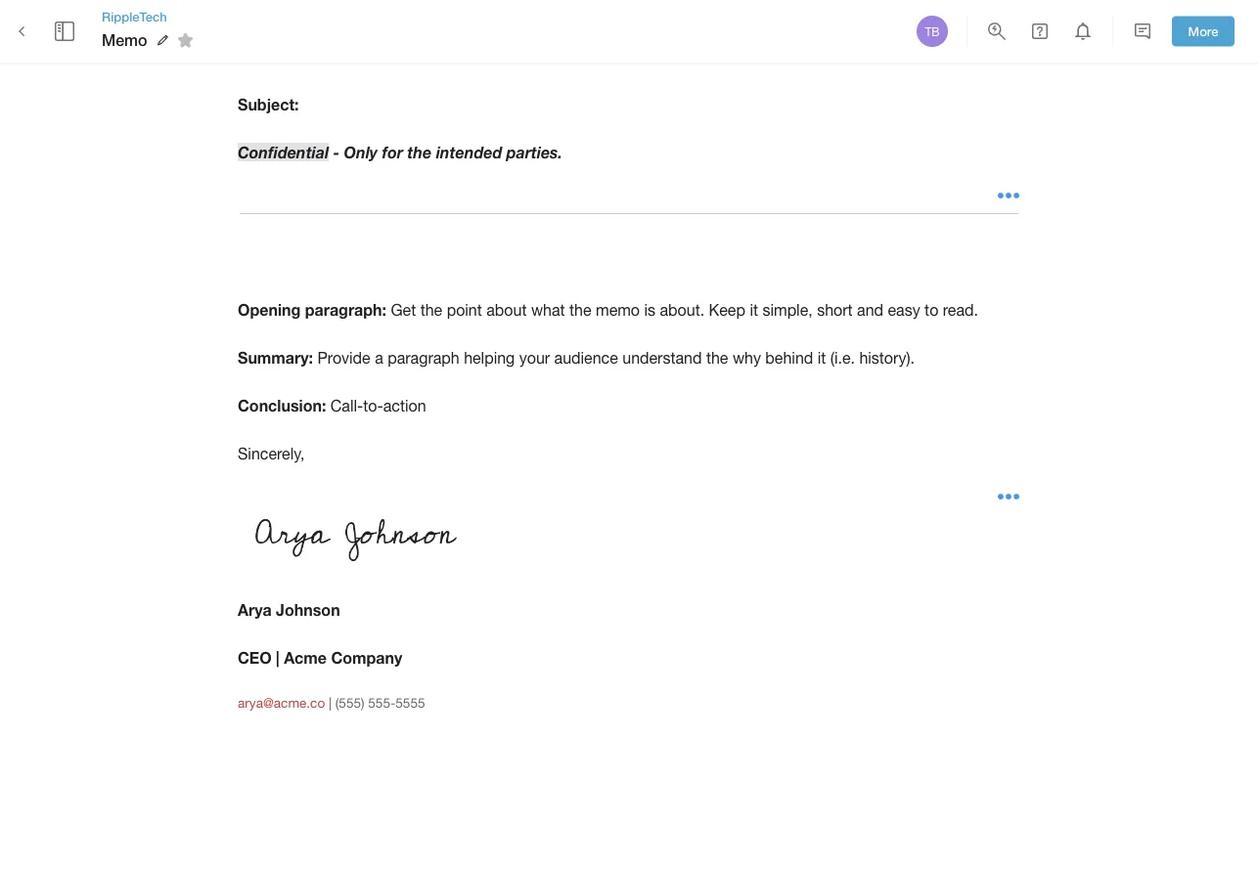 Task type: vqa. For each thing, say whether or not it's contained in the screenshot.
paragraph:
yes



Task type: describe. For each thing, give the bounding box(es) containing it.
summary:
[[238, 349, 313, 367]]

provide
[[317, 349, 370, 367]]

5555
[[396, 696, 425, 711]]

acme
[[284, 649, 327, 668]]

point
[[447, 301, 482, 319]]

johnson
[[276, 601, 340, 620]]

what
[[531, 301, 565, 319]]

sincerely,
[[238, 445, 305, 463]]

why
[[733, 349, 761, 367]]

understand
[[622, 349, 702, 367]]

(555)
[[335, 696, 364, 711]]

ceo
[[238, 649, 272, 668]]

the right the for
[[407, 143, 432, 162]]

arya@acme.co | (555) 555-5555
[[238, 696, 425, 711]]

short
[[817, 301, 853, 319]]

tb
[[925, 24, 940, 38]]

-
[[333, 143, 339, 162]]

the right what
[[569, 301, 591, 319]]

audience
[[554, 349, 618, 367]]

favorite image
[[174, 28, 197, 52]]

confidential - only for the intended parties.
[[238, 143, 562, 162]]

a
[[375, 349, 383, 367]]

opening paragraph: get the point about what the memo is about. keep it simple, short and easy to read.
[[238, 301, 978, 319]]

for
[[382, 143, 403, 162]]

| for ceo
[[276, 649, 279, 668]]

is
[[644, 301, 656, 319]]

opening
[[238, 301, 301, 319]]

arya johnson
[[238, 601, 340, 620]]

arya@acme.co
[[238, 696, 325, 711]]

action
[[383, 398, 426, 416]]

memo
[[596, 301, 640, 319]]

paragraph:
[[305, 301, 386, 319]]

get
[[391, 301, 416, 319]]

it inside summary: provide a paragraph helping your audience understand the why behind it (i.e. history).
[[818, 349, 826, 367]]

helping
[[464, 349, 515, 367]]

history).
[[859, 349, 915, 367]]

paragraph
[[388, 349, 459, 367]]

it inside opening paragraph: get the point about what the memo is about. keep it simple, short and easy to read.
[[750, 301, 758, 319]]

(i.e.
[[830, 349, 855, 367]]

to
[[925, 301, 939, 319]]

| for arya@acme.co
[[329, 696, 332, 711]]



Task type: locate. For each thing, give the bounding box(es) containing it.
intended
[[436, 143, 502, 162]]

1 horizontal spatial it
[[818, 349, 826, 367]]

parties.
[[506, 143, 562, 162]]

simple,
[[763, 301, 813, 319]]

0 vertical spatial it
[[750, 301, 758, 319]]

0 horizontal spatial |
[[276, 649, 279, 668]]

company
[[331, 649, 402, 668]]

rippletech
[[102, 9, 167, 24]]

confidential
[[238, 143, 329, 162]]

more button
[[1172, 16, 1235, 46]]

date:
[[238, 47, 277, 66]]

1 vertical spatial it
[[818, 349, 826, 367]]

ceo | acme company
[[238, 649, 402, 668]]

and
[[857, 301, 883, 319]]

0 vertical spatial |
[[276, 649, 279, 668]]

conclusion:
[[238, 397, 326, 416]]

|
[[276, 649, 279, 668], [329, 696, 332, 711]]

555-
[[368, 696, 396, 711]]

about.
[[660, 301, 705, 319]]

it
[[750, 301, 758, 319], [818, 349, 826, 367]]

easy
[[888, 301, 920, 319]]

| right ceo
[[276, 649, 279, 668]]

conclusion: call-to-action
[[238, 397, 426, 416]]

read.
[[943, 301, 978, 319]]

arya
[[238, 601, 272, 620]]

the inside summary: provide a paragraph helping your audience understand the why behind it (i.e. history).
[[706, 349, 728, 367]]

tb button
[[914, 13, 951, 50]]

more
[[1188, 24, 1218, 39]]

1 vertical spatial |
[[329, 696, 332, 711]]

rippletech link
[[102, 8, 200, 26]]

0 horizontal spatial it
[[750, 301, 758, 319]]

1 horizontal spatial |
[[329, 696, 332, 711]]

call-
[[330, 398, 363, 416]]

your
[[519, 349, 550, 367]]

the right get
[[420, 301, 442, 319]]

arya@acme.co link
[[238, 696, 325, 711]]

about
[[486, 301, 527, 319]]

behind
[[765, 349, 813, 367]]

to-
[[363, 398, 383, 416]]

the left 'why' at the top right
[[706, 349, 728, 367]]

memo
[[102, 31, 147, 49]]

summary: provide a paragraph helping your audience understand the why behind it (i.e. history).
[[238, 349, 915, 367]]

| left the (555) at the bottom left of the page
[[329, 696, 332, 711]]

it left (i.e. at the top of the page
[[818, 349, 826, 367]]

the
[[407, 143, 432, 162], [420, 301, 442, 319], [569, 301, 591, 319], [706, 349, 728, 367]]

only
[[344, 143, 378, 162]]

subject:
[[238, 95, 299, 114]]

it right keep
[[750, 301, 758, 319]]

keep
[[709, 301, 745, 319]]



